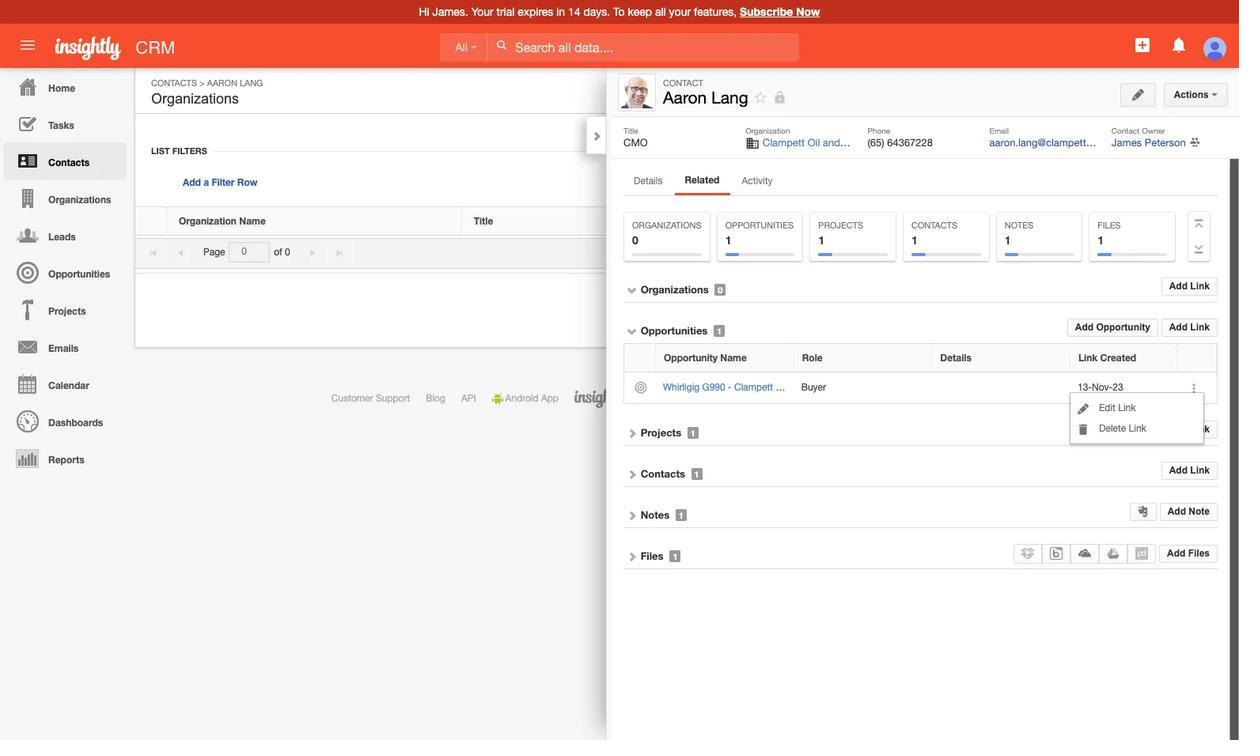 Task type: locate. For each thing, give the bounding box(es) containing it.
lang up processing
[[911, 382, 932, 393]]

1 horizontal spatial contact
[[1112, 126, 1140, 135]]

1 vertical spatial projects
[[48, 305, 86, 317]]

contacts
[[151, 78, 197, 88], [48, 157, 89, 169], [911, 221, 957, 230], [641, 467, 685, 480]]

link created up 'no'
[[1063, 215, 1121, 227]]

1 vertical spatial oil
[[776, 382, 787, 393]]

organizations up the 'leads' link
[[48, 194, 111, 206]]

add link right project
[[1169, 424, 1210, 435]]

organizations link down organizations 0
[[641, 283, 709, 296]]

clampett oil and gas, singapore
[[763, 137, 914, 149]]

2 horizontal spatial lang
[[911, 382, 932, 393]]

0 vertical spatial contacts link
[[151, 78, 197, 88]]

home
[[48, 82, 75, 94]]

clampett down record permissions icon
[[763, 137, 805, 149]]

organization name
[[179, 215, 266, 227]]

contacts link down tasks
[[4, 142, 127, 180]]

calendar
[[48, 380, 89, 392]]

white image
[[496, 40, 507, 51]]

2 - from the left
[[877, 382, 880, 393]]

1 horizontal spatial app
[[689, 393, 706, 404]]

aaron right >
[[207, 78, 237, 88]]

add link right add opportunity
[[1169, 322, 1210, 333]]

a
[[204, 176, 209, 188]]

0 horizontal spatial organization
[[179, 215, 237, 227]]

1 vertical spatial and
[[790, 382, 806, 393]]

aaron inside 'row'
[[883, 382, 908, 393]]

nov-
[[1092, 382, 1113, 393]]

display
[[1154, 247, 1184, 258]]

2 vertical spatial details
[[940, 352, 971, 364]]

all
[[455, 41, 468, 54]]

notifications image
[[1169, 36, 1188, 55]]

emails
[[48, 343, 79, 354]]

add project link
[[1089, 421, 1158, 439]]

2 horizontal spatial opportunities
[[725, 221, 794, 230]]

1 horizontal spatial 0
[[632, 233, 638, 247]]

cell
[[932, 373, 1071, 404]]

of
[[274, 247, 282, 258], [750, 393, 758, 404]]

1 inside the projects 1
[[818, 233, 825, 247]]

2 horizontal spatial files
[[1188, 548, 1210, 559]]

aaron right contact image
[[663, 88, 707, 107]]

details
[[634, 176, 663, 187], [769, 215, 800, 227], [940, 352, 971, 364]]

2 chevron down image from the top
[[627, 326, 638, 337]]

lang right >
[[240, 78, 263, 88]]

add files button
[[1159, 545, 1218, 563]]

opportunities link up opportunity name
[[641, 324, 708, 337]]

gas, inside 'row'
[[808, 382, 828, 393]]

0 horizontal spatial app
[[541, 393, 559, 404]]

blog
[[426, 393, 445, 404]]

created up 'no'
[[1085, 215, 1121, 227]]

1 app from the left
[[541, 393, 559, 404]]

phone
[[867, 126, 890, 135]]

link files from google drive to this image
[[1107, 547, 1120, 560]]

edit link link
[[1071, 398, 1203, 418]]

details down cmo
[[634, 176, 663, 187]]

lang inside the contacts > aaron lang organizations
[[240, 78, 263, 88]]

to
[[1143, 247, 1152, 258]]

projects link up emails
[[4, 291, 127, 328]]

add left the note
[[1168, 506, 1186, 517]]

app
[[541, 393, 559, 404], [689, 393, 706, 404]]

aaron inside the contacts > aaron lang organizations
[[207, 78, 237, 88]]

0 horizontal spatial projects link
[[4, 291, 127, 328]]

contacts link left >
[[151, 78, 197, 88]]

0 vertical spatial chevron down image
[[627, 285, 638, 296]]

0 horizontal spatial gas,
[[808, 382, 828, 393]]

clampett up terms of service link at bottom
[[734, 382, 773, 393]]

app down 'whirligig'
[[689, 393, 706, 404]]

0 horizontal spatial title
[[474, 215, 493, 227]]

created
[[1085, 215, 1121, 227], [1100, 352, 1136, 364]]

role
[[802, 352, 823, 364]]

filters
[[172, 146, 207, 156]]

of right page
[[274, 247, 282, 258]]

0 vertical spatial created
[[1085, 215, 1121, 227]]

organization for organization
[[745, 126, 790, 135]]

title inside 'row'
[[474, 215, 493, 227]]

add opportunity link
[[1067, 319, 1158, 337]]

project
[[1118, 424, 1150, 435]]

opportunities link
[[4, 254, 127, 291], [641, 324, 708, 337]]

organizations down organizations 0
[[641, 283, 709, 296]]

1 vertical spatial chevron down image
[[627, 326, 638, 337]]

0 vertical spatial contact
[[663, 78, 703, 88]]

organization for organization name
[[179, 215, 237, 227]]

oil
[[808, 137, 820, 149], [776, 382, 787, 393]]

0 horizontal spatial projects
[[48, 305, 86, 317]]

opportunities down activity link
[[725, 221, 794, 230]]

aaron up "data"
[[883, 382, 908, 393]]

0 horizontal spatial opportunity
[[664, 352, 718, 364]]

0 horizontal spatial lang
[[240, 78, 263, 88]]

organizations link up leads
[[4, 180, 127, 217]]

add a filter row
[[183, 176, 258, 188]]

lang
[[240, 78, 263, 88], [711, 88, 748, 107], [911, 382, 932, 393]]

name up 'g990'
[[720, 352, 747, 364]]

add link button up add note
[[1161, 462, 1218, 480]]

files right chevron right image
[[641, 550, 663, 562]]

name down "row"
[[239, 215, 266, 227]]

1 vertical spatial clampett
[[734, 382, 773, 393]]

0 horizontal spatial aaron
[[207, 78, 237, 88]]

title cmo
[[623, 126, 648, 149]]

2 app from the left
[[689, 393, 706, 404]]

and left "(65)" at the top of the page
[[823, 137, 840, 149]]

activity
[[742, 176, 773, 187]]

contact right contact image
[[663, 78, 703, 88]]

1 horizontal spatial title
[[623, 126, 638, 135]]

policy
[[842, 393, 868, 404]]

leads link
[[4, 217, 127, 254]]

0 vertical spatial opportunity
[[1096, 322, 1150, 333]]

0 horizontal spatial notes
[[641, 509, 670, 521]]

organizations inside organizations link
[[48, 194, 111, 206]]

aaron lang link
[[207, 78, 263, 88]]

1 vertical spatial name
[[720, 352, 747, 364]]

cmo
[[623, 137, 648, 149]]

2 vertical spatial projects
[[641, 426, 681, 439]]

customer support link
[[331, 393, 410, 404]]

lang left follow 'image'
[[711, 88, 748, 107]]

1 horizontal spatial contacts link
[[151, 78, 197, 88]]

2 horizontal spatial aaron
[[883, 382, 908, 393]]

link for edit link link
[[1118, 403, 1136, 414]]

details down activity link
[[769, 215, 800, 227]]

opportunity up 23 on the right
[[1096, 322, 1150, 333]]

add link button
[[1106, 79, 1167, 103], [1161, 278, 1218, 296], [1161, 319, 1218, 337], [1161, 421, 1218, 439], [1161, 462, 1218, 480]]

clampett inside 'row'
[[734, 382, 773, 393]]

0 horizontal spatial opportunities
[[48, 268, 110, 280]]

0 up opportunity name
[[718, 285, 723, 295]]

0 horizontal spatial name
[[239, 215, 266, 227]]

organizations inside the contacts > aaron lang organizations
[[151, 91, 239, 107]]

column header
[[135, 207, 167, 236]]

0 horizontal spatial contacts link
[[4, 142, 127, 180]]

expires
[[518, 6, 553, 18]]

0
[[632, 233, 638, 247], [285, 247, 290, 258], [718, 285, 723, 295]]

0 vertical spatial details
[[634, 176, 663, 187]]

opportunities inside opportunities link
[[48, 268, 110, 280]]

title for title
[[474, 215, 493, 227]]

organizations down >
[[151, 91, 239, 107]]

whirligig
[[663, 382, 700, 393]]

your
[[669, 6, 691, 18]]

1 horizontal spatial organization
[[745, 126, 790, 135]]

1 vertical spatial singapore
[[831, 382, 874, 393]]

chevron right image for notes
[[627, 510, 638, 521]]

chevron right image
[[591, 131, 602, 142], [627, 428, 638, 439], [627, 469, 638, 480], [627, 510, 638, 521]]

1 horizontal spatial oil
[[808, 137, 820, 149]]

(65)
[[867, 137, 884, 149]]

details up data processing addendum
[[940, 352, 971, 364]]

data processing addendum link
[[883, 393, 1003, 404]]

1 vertical spatial notes
[[641, 509, 670, 521]]

singapore down phone
[[867, 137, 914, 149]]

1 inside files 1
[[1098, 233, 1104, 247]]

aaron
[[207, 78, 237, 88], [663, 88, 707, 107], [883, 382, 908, 393]]

organization
[[745, 126, 790, 135], [179, 215, 237, 227]]

0 horizontal spatial and
[[790, 382, 806, 393]]

link for add link button underneath the display
[[1190, 281, 1210, 292]]

add
[[1116, 85, 1135, 97], [183, 176, 201, 188], [1169, 281, 1188, 292], [1075, 322, 1093, 333], [1169, 322, 1188, 333], [1097, 424, 1116, 435], [1169, 424, 1188, 435], [1169, 465, 1188, 476], [1168, 506, 1186, 517], [1167, 548, 1185, 559]]

0 vertical spatial singapore
[[867, 137, 914, 149]]

aaron lang
[[663, 88, 748, 107]]

1
[[725, 233, 731, 247], [818, 233, 825, 247], [911, 233, 918, 247], [1005, 233, 1011, 247], [1098, 233, 1104, 247], [717, 326, 722, 336], [691, 428, 695, 438], [694, 469, 699, 479], [679, 510, 684, 520], [673, 551, 677, 562]]

0 vertical spatial notes
[[1005, 221, 1033, 230]]

row containing whirligig g990 - clampett oil and gas, singapore - aaron lang
[[624, 373, 1217, 404]]

opportunity up 'whirligig'
[[664, 352, 718, 364]]

contacts link up notes link
[[641, 467, 685, 480]]

Search all data.... text field
[[488, 33, 799, 62]]

link files from box to this image
[[1050, 547, 1063, 560]]

1 vertical spatial link created
[[1078, 352, 1136, 364]]

0 vertical spatial link created
[[1063, 215, 1121, 227]]

1 chevron down image from the top
[[627, 285, 638, 296]]

link created for role
[[1078, 352, 1136, 364]]

tasks
[[48, 119, 74, 131]]

1 vertical spatial organizations link
[[641, 283, 709, 296]]

customer
[[331, 393, 373, 404]]

app right android
[[541, 393, 559, 404]]

email aaron.lang@clampett.com
[[989, 126, 1109, 149]]

row containing organization name
[[135, 207, 1198, 236]]

clampett
[[763, 137, 805, 149], [734, 382, 773, 393]]

0 horizontal spatial of
[[274, 247, 282, 258]]

oil up "service"
[[776, 382, 787, 393]]

title inside title cmo
[[623, 126, 638, 135]]

blog link
[[426, 393, 445, 404]]

contact up james
[[1112, 126, 1140, 135]]

add link button right project
[[1161, 421, 1218, 439]]

1 vertical spatial opportunities link
[[641, 324, 708, 337]]

-
[[728, 382, 732, 393], [877, 382, 880, 393]]

opportunities up opportunity name
[[641, 324, 708, 337]]

details for role
[[940, 352, 971, 364]]

add right project
[[1169, 424, 1188, 435]]

g990
[[702, 382, 725, 393]]

link files from pandadoc to this image
[[1136, 547, 1148, 560]]

0 down details link at the top right
[[632, 233, 638, 247]]

and inside 'row'
[[790, 382, 806, 393]]

contacts inside navigation
[[48, 157, 89, 169]]

add project
[[1097, 424, 1150, 435]]

android app
[[505, 393, 559, 404]]

projects link down iphone
[[641, 426, 681, 439]]

add right add opportunity
[[1169, 322, 1188, 333]]

api
[[461, 393, 476, 404]]

notes
[[1005, 221, 1033, 230], [641, 509, 670, 521]]

opportunities link down leads
[[4, 254, 127, 291]]

2 horizontal spatial projects
[[818, 221, 863, 230]]

gas, left "(65)" at the top of the page
[[843, 137, 864, 149]]

contact image
[[621, 77, 653, 108]]

support
[[376, 393, 410, 404]]

navigation
[[0, 68, 127, 477]]

days.
[[584, 6, 610, 18]]

organizations
[[151, 91, 239, 107], [48, 194, 111, 206], [632, 221, 701, 230], [641, 283, 709, 296]]

add left a
[[183, 176, 201, 188]]

link
[[1137, 85, 1157, 97], [1063, 215, 1083, 227], [1190, 281, 1210, 292], [1190, 322, 1210, 333], [1078, 352, 1098, 364], [1118, 403, 1136, 414], [1129, 423, 1146, 434], [1190, 424, 1210, 435], [1190, 465, 1210, 476]]

1 vertical spatial contact
[[1112, 126, 1140, 135]]

dashboards link
[[4, 403, 127, 440]]

add right link files from pandadoc to this icon at the right bottom of page
[[1167, 548, 1185, 559]]

title
[[623, 126, 638, 135], [474, 215, 493, 227]]

1 horizontal spatial and
[[823, 137, 840, 149]]

organizations button
[[148, 88, 242, 110]]

opportunities
[[725, 221, 794, 230], [48, 268, 110, 280], [641, 324, 708, 337]]

2 horizontal spatial details
[[940, 352, 971, 364]]

1 horizontal spatial projects link
[[641, 426, 681, 439]]

0 vertical spatial opportunities link
[[4, 254, 127, 291]]

no items to display
[[1103, 247, 1184, 258]]

chevron down image
[[627, 285, 638, 296], [627, 326, 638, 337]]

0 horizontal spatial -
[[728, 382, 732, 393]]

2 vertical spatial opportunities
[[641, 324, 708, 337]]

link for add link button right of project
[[1190, 424, 1210, 435]]

1 vertical spatial details
[[769, 215, 800, 227]]

link created
[[1063, 215, 1121, 227], [1078, 352, 1136, 364]]

1 - from the left
[[728, 382, 732, 393]]

add link down the display
[[1169, 281, 1210, 292]]

0 vertical spatial gas,
[[843, 137, 864, 149]]

1 vertical spatial opportunities
[[48, 268, 110, 280]]

organization up page
[[179, 215, 237, 227]]

0 vertical spatial organizations link
[[4, 180, 127, 217]]

gas, up privacy on the bottom of page
[[808, 382, 828, 393]]

actions
[[1174, 89, 1211, 100]]

1 horizontal spatial opportunities
[[641, 324, 708, 337]]

edit
[[1099, 403, 1116, 414]]

0 vertical spatial name
[[239, 215, 266, 227]]

1 horizontal spatial organizations link
[[641, 283, 709, 296]]

opportunities down leads
[[48, 268, 110, 280]]

created for role
[[1100, 352, 1136, 364]]

0 horizontal spatial opportunities link
[[4, 254, 127, 291]]

0 inside organizations 0
[[632, 233, 638, 247]]

created up 23 on the right
[[1100, 352, 1136, 364]]

1 horizontal spatial files
[[1098, 221, 1121, 230]]

1 vertical spatial title
[[474, 215, 493, 227]]

link for add link button above contact owner
[[1137, 85, 1157, 97]]

0 vertical spatial opportunities
[[725, 221, 794, 230]]

1 vertical spatial gas,
[[808, 382, 828, 393]]

chevron down image for opportunities
[[627, 326, 638, 337]]

1 horizontal spatial opportunities link
[[641, 324, 708, 337]]

0 vertical spatial projects link
[[4, 291, 127, 328]]

1 horizontal spatial notes
[[1005, 221, 1033, 230]]

0 horizontal spatial contact
[[663, 78, 703, 88]]

0 vertical spatial organization
[[745, 126, 790, 135]]

files up 'no'
[[1098, 221, 1121, 230]]

files for files 1
[[1098, 221, 1121, 230]]

oil left "(65)" at the top of the page
[[808, 137, 820, 149]]

singapore up policy
[[831, 382, 874, 393]]

1 horizontal spatial -
[[877, 382, 880, 393]]

row
[[135, 207, 1198, 236], [624, 344, 1217, 373], [624, 373, 1217, 404]]

1 horizontal spatial of
[[750, 393, 758, 404]]

1 vertical spatial created
[[1100, 352, 1136, 364]]

0 for of 0
[[285, 247, 290, 258]]

follow image
[[753, 90, 768, 105]]

1 horizontal spatial name
[[720, 352, 747, 364]]

organization down follow 'image'
[[745, 126, 790, 135]]

1 vertical spatial organization
[[179, 215, 237, 227]]

title for title cmo
[[623, 126, 638, 135]]

files down the note
[[1188, 548, 1210, 559]]

0 horizontal spatial 0
[[285, 247, 290, 258]]

emails link
[[4, 328, 127, 366]]

1 horizontal spatial details
[[769, 215, 800, 227]]

iphone
[[657, 393, 686, 404]]

of right the 'terms'
[[750, 393, 758, 404]]

app for android app
[[541, 393, 559, 404]]

1 vertical spatial contacts link
[[4, 142, 127, 180]]

add up add note
[[1169, 465, 1188, 476]]

2 horizontal spatial 0
[[718, 285, 723, 295]]

0 horizontal spatial files
[[641, 550, 663, 562]]

and up "service"
[[790, 382, 806, 393]]

0 vertical spatial title
[[623, 126, 638, 135]]

0 right page
[[285, 247, 290, 258]]

1 horizontal spatial lang
[[711, 88, 748, 107]]

link created up nov-
[[1078, 352, 1136, 364]]



Task type: vqa. For each thing, say whether or not it's contained in the screenshot.
Items I'm Following button
no



Task type: describe. For each thing, give the bounding box(es) containing it.
delete link link
[[1071, 418, 1203, 439]]

evernote image
[[1138, 506, 1149, 517]]

note
[[1189, 506, 1210, 517]]

james peterson link
[[1112, 137, 1186, 149]]

add link button right the add opportunity link
[[1161, 319, 1218, 337]]

13-nov-23 cell
[[1071, 373, 1177, 404]]

add link button up contact owner
[[1106, 79, 1167, 103]]

app for iphone app
[[689, 393, 706, 404]]

files for files
[[641, 550, 663, 562]]

details for title
[[769, 215, 800, 227]]

related link
[[675, 171, 729, 193]]

add down edit
[[1097, 424, 1116, 435]]

0 vertical spatial oil
[[808, 137, 820, 149]]

leads
[[48, 231, 76, 243]]

processing
[[906, 393, 953, 404]]

add inside button
[[1167, 548, 1185, 559]]

notes 1
[[1005, 221, 1033, 247]]

crm
[[136, 38, 175, 58]]

0 horizontal spatial details
[[634, 176, 663, 187]]

link for delete link link
[[1129, 423, 1146, 434]]

chevron down image for organizations
[[627, 285, 638, 296]]

link for add link button on the right of the add opportunity link
[[1190, 322, 1210, 333]]

james
[[1112, 137, 1142, 149]]

13-
[[1078, 382, 1092, 393]]

dashboards
[[48, 417, 103, 429]]

delete
[[1099, 423, 1126, 434]]

64367228
[[887, 137, 933, 149]]

opportunities 1
[[725, 221, 794, 247]]

1 inside notes 1
[[1005, 233, 1011, 247]]

0 vertical spatial and
[[823, 137, 840, 149]]

subscribe
[[740, 5, 793, 18]]

lang inside 'row'
[[911, 382, 932, 393]]

actions button
[[1164, 83, 1228, 107]]

reports link
[[4, 440, 127, 477]]

1 vertical spatial projects link
[[641, 426, 681, 439]]

add down the display
[[1169, 281, 1188, 292]]

aaron.lang@clampett.com link
[[989, 137, 1109, 149]]

peterson
[[1145, 137, 1186, 149]]

to
[[613, 6, 625, 18]]

data processing addendum
[[883, 393, 1003, 404]]

hi
[[419, 6, 429, 18]]

13-nov-23
[[1078, 382, 1123, 393]]

0 vertical spatial of
[[274, 247, 282, 258]]

created for title
[[1085, 215, 1121, 227]]

delete link
[[1099, 423, 1146, 434]]

whirligig g990 - clampett oil and gas, singapore - aaron lang link
[[663, 382, 940, 393]]

terms
[[722, 393, 747, 404]]

chevron right image
[[627, 551, 638, 562]]

reports
[[48, 454, 84, 466]]

filter
[[212, 176, 235, 188]]

hi james. your trial expires in 14 days. to keep all your features, subscribe now
[[419, 5, 820, 18]]

in
[[556, 6, 565, 18]]

privacy policy
[[808, 393, 868, 404]]

add up contact owner
[[1116, 85, 1135, 97]]

edit link
[[1099, 403, 1136, 414]]

notes link
[[641, 509, 670, 521]]

terms of service
[[722, 393, 792, 404]]

all link
[[440, 33, 487, 62]]

add opportunity
[[1075, 322, 1150, 333]]

opportunity name
[[664, 352, 747, 364]]

0 vertical spatial clampett
[[763, 137, 805, 149]]

navigation containing home
[[0, 68, 127, 477]]

2 horizontal spatial contacts link
[[641, 467, 685, 480]]

keep
[[628, 6, 652, 18]]

add note link
[[1160, 503, 1218, 521]]

email
[[989, 126, 1009, 135]]

add link button down the display
[[1161, 278, 1218, 296]]

1 horizontal spatial opportunity
[[1096, 322, 1150, 333]]

chevron right image for contacts
[[627, 469, 638, 480]]

1 horizontal spatial aaron
[[663, 88, 707, 107]]

change record owner image
[[1190, 136, 1200, 150]]

1 horizontal spatial gas,
[[843, 137, 864, 149]]

android
[[505, 393, 538, 404]]

owner
[[1142, 126, 1165, 135]]

link created for title
[[1063, 215, 1121, 227]]

add a filter row link
[[183, 176, 258, 188]]

notes for notes
[[641, 509, 670, 521]]

details link
[[623, 171, 673, 195]]

row containing opportunity name
[[624, 344, 1217, 373]]

activity link
[[731, 171, 783, 195]]

organizations down details link at the top right
[[632, 221, 701, 230]]

name for organization name
[[239, 215, 266, 227]]

files link
[[641, 550, 663, 562]]

23
[[1113, 382, 1123, 393]]

james peterson
[[1112, 137, 1186, 149]]

tasks link
[[4, 105, 127, 142]]

1 horizontal spatial projects
[[641, 426, 681, 439]]

chevron right image for projects
[[627, 428, 638, 439]]

terms of service link
[[722, 393, 792, 404]]

row
[[237, 176, 258, 188]]

0 horizontal spatial oil
[[776, 382, 787, 393]]

1 inside 'opportunities 1'
[[725, 233, 731, 247]]

privacy policy link
[[808, 393, 868, 404]]

features,
[[694, 6, 737, 18]]

list filters
[[151, 146, 207, 156]]

name for opportunity name
[[720, 352, 747, 364]]

contact for contact owner
[[1112, 126, 1140, 135]]

add up 13-
[[1075, 322, 1093, 333]]

add files
[[1167, 548, 1210, 559]]

projects 1
[[818, 221, 863, 247]]

now
[[796, 5, 820, 18]]

of 0
[[274, 247, 290, 258]]

contacts inside the contacts > aaron lang organizations
[[151, 78, 197, 88]]

contacts > aaron lang organizations
[[151, 78, 263, 107]]

contact owner
[[1112, 126, 1165, 135]]

add link up contact owner
[[1116, 85, 1157, 97]]

contact for contact
[[663, 78, 703, 88]]

whirligig g990 - clampett oil and gas, singapore - aaron lang
[[663, 382, 932, 393]]

no
[[1103, 247, 1115, 258]]

add note
[[1168, 506, 1210, 517]]

add link up add note
[[1169, 465, 1210, 476]]

link files from microsoft onedrive to this image
[[1079, 547, 1091, 560]]

link files from dropbox to this image
[[1022, 547, 1034, 560]]

phone (65) 64367228
[[867, 126, 933, 149]]

data
[[883, 393, 903, 404]]

0 for organizations 0
[[632, 233, 638, 247]]

record permissions image
[[773, 88, 787, 107]]

0 vertical spatial projects
[[818, 221, 863, 230]]

opportunity inside 'row'
[[664, 352, 718, 364]]

items
[[1118, 247, 1141, 258]]

buyer cell
[[794, 373, 932, 404]]

files inside button
[[1188, 548, 1210, 559]]

files 1
[[1098, 221, 1121, 247]]

0 horizontal spatial organizations link
[[4, 180, 127, 217]]

page
[[203, 247, 225, 258]]

1 vertical spatial of
[[750, 393, 758, 404]]

customer support
[[331, 393, 410, 404]]

clampett oil and gas, singapore link
[[763, 137, 914, 149]]

aaron.lang@clampett.com
[[989, 137, 1109, 149]]

calendar link
[[4, 366, 127, 403]]

1 inside the contacts 1
[[911, 233, 918, 247]]

subscribe now link
[[740, 5, 820, 18]]

link for add link button above add note
[[1190, 465, 1210, 476]]

home link
[[4, 68, 127, 105]]

notes for notes 1
[[1005, 221, 1033, 230]]

>
[[199, 78, 205, 88]]

singapore inside 'row'
[[831, 382, 874, 393]]



